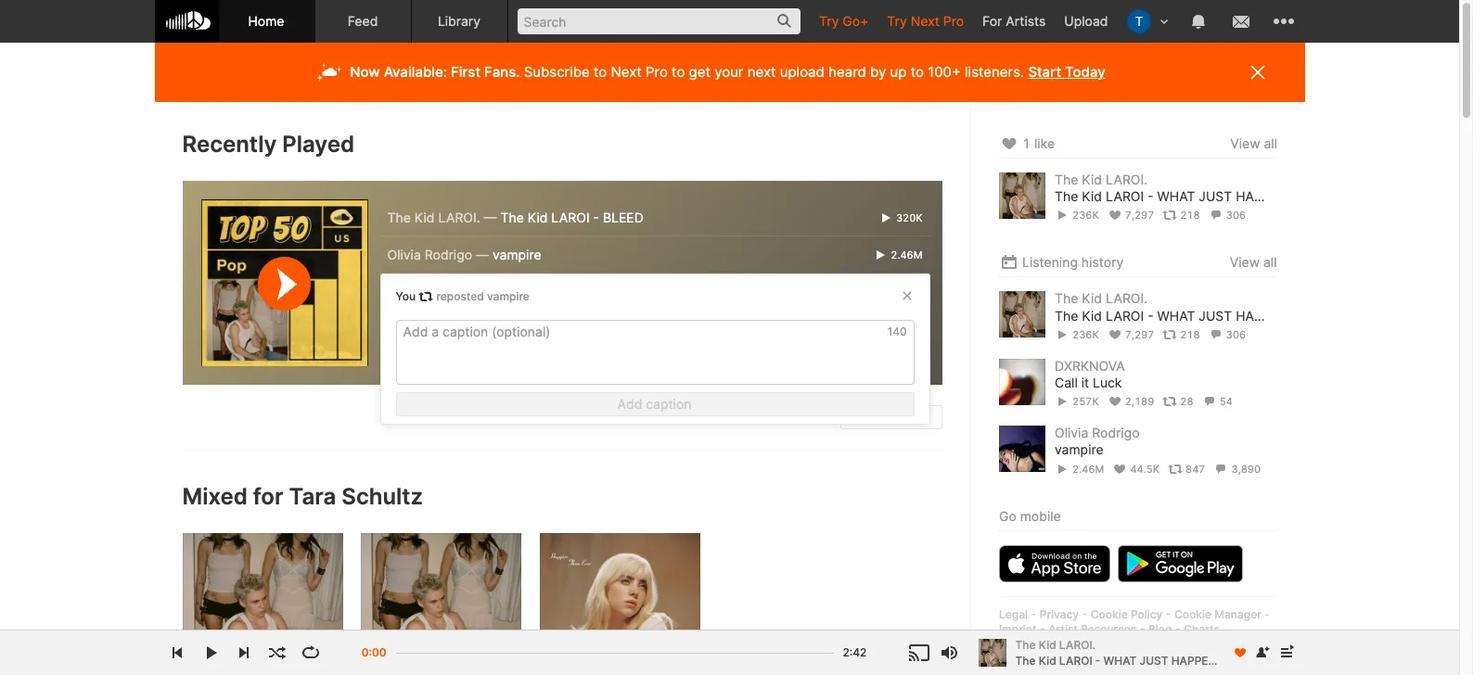 Task type: describe. For each thing, give the bounding box(es) containing it.
played
[[282, 131, 355, 158]]

feed
[[348, 13, 378, 29]]

dxrknova       — call it luck
[[387, 284, 545, 300]]

306 link for 2nd 218 link from the bottom
[[1209, 209, 1246, 222]]

1 cookie from the left
[[1091, 607, 1128, 621]]

subscribe
[[524, 63, 590, 81]]

charts link
[[1184, 623, 1220, 637]]

privacy link
[[1040, 607, 1079, 621]]

daily mix 1 element
[[361, 534, 522, 676]]

— up olivia rodrigo       — vampire
[[484, 210, 497, 225]]

2 vertical spatial the kid laroi - what just happened link
[[1016, 653, 1232, 670]]

mobile
[[1020, 508, 1061, 524]]

1 vertical spatial the kid laroi. the kid laroi - what just happened
[[1055, 291, 1305, 323]]

history
[[1081, 255, 1124, 270]]

laroi. down artist resources link
[[1060, 638, 1096, 652]]

call it luck link
[[1055, 375, 1122, 392]]

the kid laroi - what just happened element for the kid laroi - what just happened link related to 1st 218 link from the bottom of the page
[[999, 292, 1045, 338]]

calendar image
[[999, 252, 1019, 274]]

recently played
[[182, 131, 355, 158]]

306 for 1st 218 link from the bottom of the page
[[1226, 328, 1246, 341]]

heard
[[829, 63, 867, 81]]

olivia for olivia rodrigo vampire
[[1055, 425, 1088, 441]]

add caption
[[618, 396, 692, 412]]

listening
[[1022, 255, 1078, 270]]

2 vertical spatial the kid laroi. the kid laroi - what just happened
[[1016, 638, 1232, 668]]

try next pro link
[[878, 0, 974, 42]]

go to playlist
[[851, 409, 931, 425]]

to left playlist
[[872, 409, 885, 425]]

7,297 for 7,297 link related to 1st 218 link from the bottom of the page
[[1125, 328, 1154, 341]]

to right subscribe
[[594, 63, 607, 81]]

up
[[891, 63, 907, 81]]

artist resources link
[[1048, 623, 1137, 637]]

0 horizontal spatial 257k
[[894, 286, 923, 299]]

blog link
[[1148, 623, 1172, 637]]

english
[[1058, 643, 1096, 657]]

bleed
[[603, 210, 644, 225]]

legal
[[999, 607, 1028, 621]]

caption
[[646, 396, 692, 412]]

for
[[253, 484, 283, 511]]

recently
[[182, 131, 277, 158]]

140
[[888, 325, 907, 339]]

847 link
[[1168, 463, 1205, 476]]

by
[[870, 63, 887, 81]]

1 horizontal spatial 2.46m
[[1072, 463, 1104, 476]]

home link
[[219, 0, 315, 43]]

upload
[[1065, 13, 1109, 29]]

playlist
[[888, 409, 931, 425]]

306 link for 1st 218 link from the bottom of the page
[[1209, 328, 1246, 341]]

0 vertical spatial pro
[[944, 13, 964, 29]]

285k
[[894, 360, 923, 373]]

dxrknova call it luck
[[1055, 358, 1125, 391]]

track stats element for vampire link
[[1055, 459, 1277, 479]]

the kid laroi - what just happened link for 2nd 218 link from the bottom
[[1055, 189, 1305, 205]]

feed link
[[315, 0, 412, 43]]

reposted vampire
[[434, 290, 530, 304]]

mc4d
[[387, 358, 426, 374]]

go mobile
[[999, 508, 1061, 524]]

3,890 link
[[1214, 463, 1261, 476]]

try for try next pro
[[888, 13, 907, 29]]

dxrknova link
[[1055, 358, 1125, 374]]

rodrigo for vampire
[[1092, 425, 1140, 441]]

imprint link
[[999, 623, 1037, 637]]

start
[[1029, 63, 1062, 81]]

today
[[1065, 63, 1106, 81]]

next
[[748, 63, 776, 81]]

cookie manager link
[[1174, 607, 1262, 621]]

0:00
[[362, 646, 387, 660]]

laroi. down history
[[1106, 291, 1148, 307]]

vampire element
[[999, 426, 1045, 472]]

dxrknova for —
[[387, 284, 458, 300]]

your
[[715, 63, 744, 81]]

for artists link
[[974, 0, 1055, 42]]

policy
[[1131, 607, 1163, 621]]

(us)
[[1099, 643, 1123, 657]]

236k for 7,297 link related to 1st 218 link from the bottom of the page
[[1072, 328, 1099, 341]]

go+
[[843, 13, 869, 29]]

1 vertical spatial vampire
[[487, 290, 530, 304]]

get
[[689, 63, 711, 81]]

mixed
[[182, 484, 248, 511]]

⁃ down policy
[[1140, 623, 1145, 637]]

call it luck element
[[999, 359, 1045, 405]]

what for the bottommost the kid laroi. link
[[1104, 654, 1137, 668]]

laroi. up olivia rodrigo       — vampire
[[438, 210, 480, 225]]

tara schultz's avatar element
[[1127, 9, 1151, 33]]

view all for 1 like
[[1230, 135, 1277, 151]]

28 link
[[1163, 395, 1194, 408]]

track stats element for the kid laroi - what just happened link related to 2nd 218 link from the bottom
[[1055, 205, 1277, 226]]

daily mix 2 element
[[541, 534, 701, 676]]

for artists
[[983, 13, 1046, 29]]

try go+ link
[[810, 0, 878, 42]]

320k
[[894, 211, 923, 224]]

44.5k
[[1130, 463, 1160, 476]]

home
[[248, 13, 284, 29]]

add
[[618, 396, 643, 412]]

⁃ down cookie manager link
[[1223, 623, 1229, 637]]

call inside dxrknova call it luck
[[1055, 375, 1078, 391]]

fans.
[[484, 63, 520, 81]]

legal ⁃ privacy ⁃ cookie policy ⁃ cookie manager ⁃ imprint ⁃ artist resources ⁃ blog ⁃ charts ⁃ language: english (us)
[[999, 607, 1270, 657]]

resources
[[1081, 623, 1137, 637]]

upload link
[[1055, 0, 1118, 42]]

try next pro
[[888, 13, 964, 29]]

you
[[396, 290, 416, 304]]

⁃ left artist in the right of the page
[[1040, 623, 1045, 637]]

now
[[350, 63, 380, 81]]

available:
[[384, 63, 447, 81]]

the kid laroi - what just happened link for 1st 218 link from the bottom of the page
[[1055, 308, 1305, 325]]

caption text text field
[[396, 320, 915, 385]]



Task type: vqa. For each thing, say whether or not it's contained in the screenshot.


Task type: locate. For each thing, give the bounding box(es) containing it.
the kid laroi. link down like
[[1055, 172, 1148, 187]]

all for listening history
[[1264, 255, 1277, 270]]

track stats element for call it luck link
[[1055, 392, 1277, 412]]

go left the mobile
[[999, 508, 1016, 524]]

go
[[851, 409, 869, 425], [999, 508, 1016, 524]]

progress bar
[[396, 644, 834, 675]]

try inside 'link'
[[819, 13, 839, 29]]

like image
[[999, 133, 1019, 155]]

1 view all from the top
[[1230, 135, 1277, 151]]

7,297 for 2nd 218 link from the bottom 7,297 link
[[1125, 209, 1154, 222]]

go to playlist link
[[841, 406, 942, 430]]

2 view all from the top
[[1230, 255, 1277, 270]]

—
[[484, 210, 497, 225], [476, 247, 489, 263], [461, 284, 474, 300], [484, 321, 497, 337], [430, 358, 443, 374]]

⁃ up blog link
[[1166, 607, 1172, 621]]

— right mc4d
[[430, 358, 443, 374]]

2 all from the top
[[1264, 255, 1277, 270]]

1 vertical spatial 2.46m
[[1072, 463, 1104, 476]]

2 vertical spatial the kid laroi - what just happened element
[[979, 639, 1006, 667]]

pro
[[944, 13, 964, 29], [646, 63, 668, 81]]

0 horizontal spatial pro
[[646, 63, 668, 81]]

306 for 2nd 218 link from the bottom
[[1226, 209, 1246, 222]]

1 7,297 from the top
[[1125, 209, 1154, 222]]

1 vertical spatial 218
[[1180, 328, 1200, 341]]

the kid laroi - what just happened element
[[999, 173, 1045, 219], [999, 292, 1045, 338], [979, 639, 1006, 667]]

1 horizontal spatial call
[[1055, 375, 1078, 391]]

218
[[1180, 209, 1200, 222], [1180, 328, 1200, 341]]

0 horizontal spatial rodrigo
[[425, 247, 472, 263]]

next up 100+
[[911, 13, 940, 29]]

schultz
[[342, 484, 423, 511]]

0 vertical spatial the kid laroi. the kid laroi - what just happened
[[1055, 172, 1305, 204]]

1 vertical spatial 218 link
[[1163, 328, 1200, 341]]

2 vertical spatial the kid laroi. link
[[1016, 638, 1223, 653]]

0 horizontal spatial luck
[[516, 284, 545, 300]]

0 vertical spatial 2.46m
[[888, 248, 923, 261]]

luck up the kid laroi.       — the kid laroi - what just happened at the top of page
[[516, 284, 545, 300]]

manager
[[1215, 607, 1262, 621]]

0 vertical spatial view
[[1230, 135, 1260, 151]]

— down reposted vampire
[[484, 321, 497, 337]]

1 218 from the top
[[1180, 209, 1200, 222]]

1 horizontal spatial olivia
[[1055, 425, 1088, 441]]

⁃ right manager
[[1265, 607, 1270, 621]]

1 vertical spatial 306
[[1226, 328, 1246, 341]]

1 vertical spatial pro
[[646, 63, 668, 81]]

vampire down the kid laroi.       — the kid laroi - bleed
[[493, 247, 542, 263]]

privacy
[[1040, 607, 1079, 621]]

luck down dxrknova link at the right of the page
[[1093, 375, 1122, 391]]

pop element
[[201, 200, 368, 367]]

28
[[1180, 395, 1194, 408]]

54 link
[[1202, 395, 1233, 408]]

2.46m down 320k
[[888, 248, 923, 261]]

1 vertical spatial it
[[1081, 375, 1089, 391]]

1 306 from the top
[[1226, 209, 1246, 222]]

view all for listening history
[[1230, 255, 1277, 270]]

0 vertical spatial it
[[505, 284, 512, 300]]

the kid laroi.       — the kid laroi - what just happened
[[387, 321, 751, 337]]

— down olivia rodrigo       — vampire
[[461, 284, 474, 300]]

306
[[1226, 209, 1246, 222], [1226, 328, 1246, 341]]

7,297 link for 1st 218 link from the bottom of the page
[[1107, 328, 1154, 341]]

0 vertical spatial 306
[[1226, 209, 1246, 222]]

0 horizontal spatial next
[[611, 63, 642, 81]]

1 vertical spatial view all
[[1230, 255, 1277, 270]]

1 vertical spatial the kid laroi - what just happened link
[[1055, 308, 1305, 325]]

view for history
[[1230, 255, 1260, 270]]

2 7,297 link from the top
[[1107, 328, 1154, 341]]

1 vertical spatial 257k
[[1072, 395, 1099, 408]]

all for 1 like
[[1264, 135, 1277, 151]]

7,297 link up history
[[1107, 209, 1154, 222]]

0 vertical spatial 257k
[[894, 286, 923, 299]]

1 vertical spatial olivia
[[1055, 425, 1088, 441]]

0 vertical spatial the kid laroi - what just happened element
[[999, 173, 1045, 219]]

rodrigo up dxrknova       — call it luck
[[425, 247, 472, 263]]

the kid laroi - what just happened element down 1
[[999, 173, 1045, 219]]

4 track stats element from the top
[[1055, 459, 1277, 479]]

0 vertical spatial 306 link
[[1209, 209, 1246, 222]]

847
[[1186, 463, 1205, 476]]

Search search field
[[517, 8, 801, 34]]

dxrknova up call it luck link
[[1055, 358, 1125, 374]]

happened
[[1236, 189, 1305, 204], [1236, 308, 1305, 323], [682, 321, 751, 337], [1172, 654, 1232, 668]]

0 vertical spatial luck
[[516, 284, 545, 300]]

try go+
[[819, 13, 869, 29]]

⁃
[[1031, 607, 1037, 621], [1082, 607, 1088, 621], [1166, 607, 1172, 621], [1265, 607, 1270, 621], [1040, 623, 1045, 637], [1140, 623, 1145, 637], [1175, 623, 1181, 637], [1223, 623, 1229, 637]]

257k down call it luck link
[[1072, 395, 1099, 408]]

1 horizontal spatial cookie
[[1174, 607, 1212, 621]]

44.5k link
[[1112, 463, 1160, 476]]

0 horizontal spatial olivia
[[387, 247, 421, 263]]

add caption button
[[396, 393, 915, 417]]

laroi. up history
[[1106, 172, 1148, 187]]

1 horizontal spatial rodrigo
[[1092, 425, 1140, 441]]

the kid laroi. link down history
[[1055, 291, 1148, 307]]

1 horizontal spatial pro
[[944, 13, 964, 29]]

0 vertical spatial next
[[911, 13, 940, 29]]

1 try from the left
[[819, 13, 839, 29]]

7,297 link for 2nd 218 link from the bottom
[[1107, 209, 1154, 222]]

1 vertical spatial 7,297
[[1125, 328, 1154, 341]]

the kid laroi. the kid laroi - what just happened
[[1055, 172, 1305, 204], [1055, 291, 1305, 323], [1016, 638, 1232, 668]]

1 horizontal spatial 257k
[[1072, 395, 1099, 408]]

2,189 link
[[1107, 395, 1154, 408]]

1 vertical spatial rodrigo
[[1092, 425, 1140, 441]]

go for go to playlist
[[851, 409, 869, 425]]

1 horizontal spatial next
[[911, 13, 940, 29]]

view all
[[1230, 135, 1277, 151], [1230, 255, 1277, 270]]

3,890
[[1231, 463, 1261, 476]]

1 vertical spatial 306 link
[[1209, 328, 1246, 341]]

1
[[1022, 135, 1031, 151]]

cookie up resources
[[1091, 607, 1128, 621]]

1 horizontal spatial it
[[1081, 375, 1089, 391]]

⁃ right blog
[[1175, 623, 1181, 637]]

2,189
[[1125, 395, 1154, 408]]

2 7,297 from the top
[[1125, 328, 1154, 341]]

0 vertical spatial 218 link
[[1163, 209, 1200, 222]]

it right the reposted
[[505, 284, 512, 300]]

tara
[[289, 484, 336, 511]]

None search field
[[508, 0, 810, 42]]

blog
[[1148, 623, 1172, 637]]

2 try from the left
[[888, 13, 907, 29]]

100+
[[928, 63, 961, 81]]

laroi.
[[1106, 172, 1148, 187], [438, 210, 480, 225], [1106, 291, 1148, 307], [438, 321, 480, 337], [1060, 638, 1096, 652]]

1 7,297 link from the top
[[1107, 209, 1154, 222]]

to right up
[[911, 63, 924, 81]]

257k
[[894, 286, 923, 299], [1072, 395, 1099, 408]]

0 vertical spatial 7,297 link
[[1107, 209, 1154, 222]]

view for like
[[1230, 135, 1260, 151]]

next
[[911, 13, 940, 29], [611, 63, 642, 81]]

1 all from the top
[[1264, 135, 1277, 151]]

luck inside dxrknova call it luck
[[1093, 375, 1122, 391]]

what
[[1157, 189, 1195, 204], [1157, 308, 1195, 323], [603, 321, 641, 337], [1104, 654, 1137, 668]]

call down olivia rodrigo       — vampire
[[478, 284, 501, 300]]

the kid laroi. link down resources
[[1016, 638, 1223, 653]]

2 cookie from the left
[[1174, 607, 1212, 621]]

1 vertical spatial all
[[1264, 255, 1277, 270]]

just
[[1199, 189, 1232, 204], [1199, 308, 1232, 323], [645, 321, 678, 337], [1140, 654, 1169, 668]]

0 vertical spatial view all
[[1230, 135, 1277, 151]]

0 horizontal spatial go
[[851, 409, 869, 425]]

your super mix element
[[182, 534, 343, 676]]

dxrknova down olivia rodrigo       — vampire
[[387, 284, 458, 300]]

like
[[1034, 135, 1055, 151]]

olivia rodrigo link
[[1055, 425, 1140, 441]]

1 view from the top
[[1230, 135, 1260, 151]]

1 horizontal spatial dxrknova
[[1055, 358, 1125, 374]]

imprint
[[999, 623, 1037, 637]]

start today link
[[1029, 63, 1106, 81]]

olivia for olivia rodrigo       — vampire
[[387, 247, 421, 263]]

2 view from the top
[[1230, 255, 1260, 270]]

remaining letters progress bar
[[888, 323, 907, 341]]

2 218 from the top
[[1180, 328, 1200, 341]]

— up dxrknova       — call it luck
[[476, 247, 489, 263]]

⁃ up artist resources link
[[1082, 607, 1088, 621]]

legal link
[[999, 607, 1028, 621]]

2 306 from the top
[[1226, 328, 1246, 341]]

0 vertical spatial dxrknova
[[387, 284, 458, 300]]

go for go mobile
[[999, 508, 1016, 524]]

1 vertical spatial call
[[1055, 375, 1078, 391]]

1 horizontal spatial go
[[999, 508, 1016, 524]]

track stats element for the kid laroi - what just happened link related to 1st 218 link from the bottom of the page
[[1055, 325, 1277, 345]]

1 track stats element from the top
[[1055, 205, 1277, 226]]

1 like
[[1022, 135, 1055, 151]]

track stats element
[[1055, 205, 1277, 226], [1055, 325, 1277, 345], [1055, 392, 1277, 412], [1055, 459, 1277, 479]]

1 vertical spatial next
[[611, 63, 642, 81]]

1 horizontal spatial try
[[888, 13, 907, 29]]

0 vertical spatial call
[[478, 284, 501, 300]]

2 218 link from the top
[[1163, 328, 1200, 341]]

2 track stats element from the top
[[1055, 325, 1277, 345]]

0 horizontal spatial call
[[478, 284, 501, 300]]

listeners.
[[965, 63, 1025, 81]]

54
[[1220, 395, 1233, 408]]

0 vertical spatial olivia
[[387, 247, 421, 263]]

2 306 link from the top
[[1209, 328, 1246, 341]]

track stats element containing 2.46m
[[1055, 459, 1277, 479]]

257k up 140
[[894, 286, 923, 299]]

3 track stats element from the top
[[1055, 392, 1277, 412]]

it
[[505, 284, 512, 300], [1081, 375, 1089, 391]]

vampire inside the olivia rodrigo vampire
[[1055, 442, 1104, 458]]

0 horizontal spatial cookie
[[1091, 607, 1128, 621]]

reposted
[[437, 290, 484, 304]]

to left get
[[672, 63, 685, 81]]

what for the kid laroi. link for 7,297 link related to 1st 218 link from the bottom of the page
[[1157, 308, 1195, 323]]

vampire down "olivia rodrigo" link
[[1055, 442, 1104, 458]]

rodrigo inside the olivia rodrigo vampire
[[1092, 425, 1140, 441]]

1 vertical spatial dxrknova
[[1055, 358, 1125, 374]]

pro left for
[[944, 13, 964, 29]]

try right go+
[[888, 13, 907, 29]]

1 306 link from the top
[[1209, 209, 1246, 222]]

0 vertical spatial all
[[1264, 135, 1277, 151]]

the kid laroi - what just happened element down calendar image
[[999, 292, 1045, 338]]

it inside dxrknova call it luck
[[1081, 375, 1089, 391]]

⁃ right 'legal' link
[[1031, 607, 1037, 621]]

go left playlist
[[851, 409, 869, 425]]

the kid laroi. link for 7,297 link related to 1st 218 link from the bottom of the page
[[1055, 291, 1148, 307]]

kid
[[1082, 172, 1102, 187], [1082, 189, 1102, 204], [415, 210, 435, 225], [528, 210, 548, 225], [1082, 291, 1102, 307], [1082, 308, 1102, 323], [415, 321, 435, 337], [528, 321, 548, 337], [1039, 638, 1057, 652], [1039, 654, 1057, 668]]

0 vertical spatial 218
[[1180, 209, 1200, 222]]

1 218 link from the top
[[1163, 209, 1200, 222]]

218 for 2nd 218 link from the bottom
[[1180, 209, 1200, 222]]

1 vertical spatial 7,297 link
[[1107, 328, 1154, 341]]

236k for 2nd 218 link from the bottom 7,297 link
[[1072, 209, 1099, 222]]

artists
[[1006, 13, 1046, 29]]

236k up listening history
[[1072, 209, 1099, 222]]

0 vertical spatial vampire
[[493, 247, 542, 263]]

rodrigo for —
[[425, 247, 472, 263]]

olivia inside the olivia rodrigo vampire
[[1055, 425, 1088, 441]]

0 horizontal spatial try
[[819, 13, 839, 29]]

the
[[1055, 172, 1078, 187], [1055, 189, 1078, 204], [387, 210, 411, 225], [501, 210, 524, 225], [1055, 291, 1078, 307], [1055, 308, 1078, 323], [387, 321, 411, 337], [501, 321, 524, 337], [1016, 638, 1036, 652], [1016, 654, 1036, 668]]

1 vertical spatial luck
[[1093, 375, 1122, 391]]

0 vertical spatial rodrigo
[[425, 247, 472, 263]]

what for 2nd 218 link from the bottom 7,297 link the kid laroi. link
[[1157, 189, 1195, 204]]

306 link
[[1209, 209, 1246, 222], [1209, 328, 1246, 341]]

2:42
[[843, 646, 867, 660]]

1 vertical spatial the kid laroi - what just happened element
[[999, 292, 1045, 338]]

listening history
[[1022, 255, 1124, 270]]

1 vertical spatial view
[[1230, 255, 1260, 270]]

laroi. down the reposted
[[438, 321, 480, 337]]

next down search search box
[[611, 63, 642, 81]]

the kid laroi - what just happened element for the kid laroi - what just happened link related to 2nd 218 link from the bottom
[[999, 173, 1045, 219]]

try left go+
[[819, 13, 839, 29]]

artist
[[1048, 623, 1078, 637]]

dxrknova
[[387, 284, 458, 300], [1055, 358, 1125, 374]]

charts
[[1184, 623, 1220, 637]]

try for try go+
[[819, 13, 839, 29]]

upload
[[780, 63, 825, 81]]

236k up 285k on the bottom right of the page
[[894, 323, 923, 336]]

pro left get
[[646, 63, 668, 81]]

0 vertical spatial go
[[851, 409, 869, 425]]

library
[[438, 13, 481, 29]]

the kid laroi.       — the kid laroi - bleed
[[387, 210, 644, 225]]

0 horizontal spatial 2.46m
[[888, 248, 923, 261]]

rodrigo
[[425, 247, 472, 263], [1092, 425, 1140, 441]]

236k up dxrknova link at the right of the page
[[1072, 328, 1099, 341]]

the kid laroi. link for 2nd 218 link from the bottom 7,297 link
[[1055, 172, 1148, 187]]

2 vertical spatial vampire
[[1055, 442, 1104, 458]]

language:
[[999, 643, 1055, 657]]

rodrigo down 2,189 link
[[1092, 425, 1140, 441]]

olivia up you
[[387, 247, 421, 263]]

olivia rodrigo       — vampire
[[387, 247, 542, 263]]

vampire right the reposted
[[487, 290, 530, 304]]

1 vertical spatial go
[[999, 508, 1016, 524]]

olivia rodrigo vampire
[[1055, 425, 1140, 458]]

library link
[[412, 0, 508, 43]]

call down dxrknova link at the right of the page
[[1055, 375, 1078, 391]]

cookie up charts link
[[1174, 607, 1212, 621]]

cookie
[[1091, 607, 1128, 621], [1174, 607, 1212, 621]]

2.46m down vampire link
[[1072, 463, 1104, 476]]

luck
[[516, 284, 545, 300], [1093, 375, 1122, 391]]

1 vertical spatial the kid laroi. link
[[1055, 291, 1148, 307]]

218 for 1st 218 link from the bottom of the page
[[1180, 328, 1200, 341]]

7,297 link
[[1107, 209, 1154, 222], [1107, 328, 1154, 341]]

0 vertical spatial the kid laroi - what just happened link
[[1055, 189, 1305, 205]]

0 vertical spatial 7,297
[[1125, 209, 1154, 222]]

it down dxrknova link at the right of the page
[[1081, 375, 1089, 391]]

for
[[983, 13, 1002, 29]]

olivia up vampire link
[[1055, 425, 1088, 441]]

mc4d       —
[[387, 358, 446, 374]]

1 horizontal spatial luck
[[1093, 375, 1122, 391]]

next up image
[[1276, 642, 1298, 664]]

now available: first fans. subscribe to next pro to get your next upload heard by up to 100+ listeners. start today
[[350, 63, 1106, 81]]

cookie policy link
[[1091, 607, 1163, 621]]

7,297 link up dxrknova link at the right of the page
[[1107, 328, 1154, 341]]

dxrknova for call
[[1055, 358, 1125, 374]]

the kid laroi - what just happened element down imprint
[[979, 639, 1006, 667]]

track stats element containing 257k
[[1055, 392, 1277, 412]]

0 horizontal spatial it
[[505, 284, 512, 300]]

0 horizontal spatial dxrknova
[[387, 284, 458, 300]]

0 vertical spatial the kid laroi. link
[[1055, 172, 1148, 187]]



